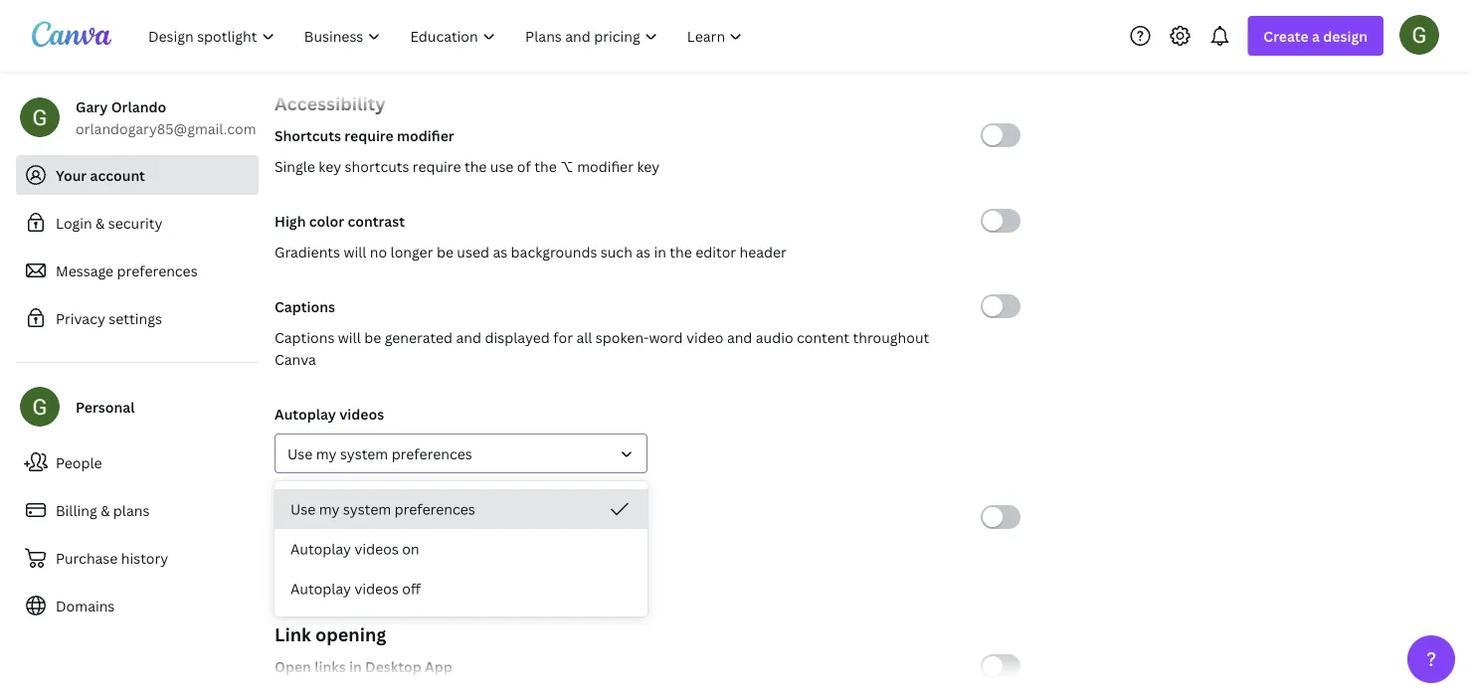 Task type: describe. For each thing, give the bounding box(es) containing it.
system inside button
[[340, 444, 388, 463]]

privacy settings
[[56, 309, 162, 328]]

will for be
[[338, 328, 361, 347]]

create a design button
[[1248, 16, 1384, 56]]

people
[[56, 453, 102, 472]]

on screen messages will stay longer before dismissing
[[275, 539, 636, 558]]

0 vertical spatial be
[[437, 242, 454, 261]]

1 horizontal spatial screen
[[359, 508, 404, 527]]

increase on-screen message display time
[[275, 508, 552, 527]]

accessibility
[[275, 91, 386, 115]]

backgrounds
[[511, 242, 598, 261]]

gary
[[76, 97, 108, 116]]

canva
[[275, 350, 316, 369]]

1 vertical spatial longer
[[472, 539, 515, 558]]

0 horizontal spatial the
[[465, 157, 487, 176]]

& for login
[[96, 213, 105, 232]]

privacy settings link
[[16, 299, 259, 338]]

settings
[[109, 309, 162, 328]]

0 horizontal spatial longer
[[391, 242, 433, 261]]

history
[[121, 549, 168, 568]]

billing & plans
[[56, 501, 150, 520]]

my inside button
[[316, 444, 337, 463]]

& for billing
[[101, 501, 110, 520]]

create a design
[[1264, 26, 1368, 45]]

personal
[[76, 398, 135, 417]]

editor
[[696, 242, 737, 261]]

purchase history link
[[16, 538, 259, 578]]

use my system preferences button
[[275, 490, 648, 529]]

high
[[275, 211, 306, 230]]

1 key from the left
[[319, 157, 342, 176]]

⌥
[[561, 157, 574, 176]]

videos for autoplay videos off
[[355, 580, 399, 599]]

top level navigation element
[[135, 16, 760, 56]]

open
[[275, 657, 311, 676]]

before
[[518, 539, 563, 558]]

preferences inside button
[[392, 444, 473, 463]]

shortcuts require modifier
[[275, 126, 455, 145]]

off
[[402, 580, 421, 599]]

login
[[56, 213, 92, 232]]

videos for autoplay videos
[[340, 405, 384, 423]]

contrast
[[348, 211, 405, 230]]

shortcuts
[[275, 126, 341, 145]]

autoplay for autoplay videos on
[[291, 540, 351, 559]]

list box containing use my system preferences
[[275, 490, 648, 609]]

link opening
[[275, 623, 387, 647]]

captions will be generated and displayed for all spoken-word video and audio content throughout canva
[[275, 328, 930, 369]]

autoplay videos on
[[291, 540, 420, 559]]

desktop
[[365, 657, 422, 676]]

message preferences
[[56, 261, 198, 280]]

2 as from the left
[[636, 242, 651, 261]]

stay
[[441, 539, 469, 558]]

1 horizontal spatial modifier
[[577, 157, 634, 176]]

app
[[425, 657, 453, 676]]

on
[[402, 540, 420, 559]]

gary orlando orlandogary85@gmail.com
[[76, 97, 256, 138]]

throughout
[[853, 328, 930, 347]]

2 and from the left
[[727, 328, 753, 347]]

spoken-
[[596, 328, 649, 347]]

time
[[521, 508, 552, 527]]

account
[[90, 166, 145, 185]]

such
[[601, 242, 633, 261]]

captions for captions
[[275, 297, 335, 316]]

2 vertical spatial will
[[414, 539, 437, 558]]

purchase
[[56, 549, 118, 568]]

create
[[1264, 26, 1309, 45]]

of
[[517, 157, 531, 176]]

billing & plans link
[[16, 491, 259, 530]]

videos for autoplay videos on
[[355, 540, 399, 559]]

use my system preferences option
[[275, 490, 648, 529]]

autoplay videos off
[[291, 580, 421, 599]]

audio
[[756, 328, 794, 347]]

gradients will no longer be used as backgrounds such as in the editor header
[[275, 242, 787, 261]]

people link
[[16, 443, 259, 483]]

orlandogary85@gmail.com
[[76, 119, 256, 138]]

open links in desktop app
[[275, 657, 453, 676]]

your account
[[56, 166, 145, 185]]

will for no
[[344, 242, 367, 261]]

all
[[577, 328, 593, 347]]

orlando
[[111, 97, 166, 116]]

be inside captions will be generated and displayed for all spoken-word video and audio content throughout canva
[[364, 328, 381, 347]]

1 as from the left
[[493, 242, 508, 261]]

1 vertical spatial screen
[[298, 539, 343, 558]]

single key shortcuts require the use of the ⌥ modifier key
[[275, 157, 660, 176]]

domains
[[56, 597, 115, 616]]

1 and from the left
[[456, 328, 482, 347]]

autoplay videos on button
[[275, 529, 648, 569]]

shortcuts
[[345, 157, 409, 176]]

a
[[1313, 26, 1321, 45]]

increase
[[275, 508, 332, 527]]

links
[[315, 657, 346, 676]]

gradients
[[275, 242, 340, 261]]



Task type: locate. For each thing, give the bounding box(es) containing it.
0 vertical spatial autoplay
[[275, 405, 336, 423]]

key right single
[[319, 157, 342, 176]]

use inside button
[[291, 500, 316, 519]]

0 horizontal spatial as
[[493, 242, 508, 261]]

messages
[[346, 539, 411, 558]]

opening
[[315, 623, 387, 647]]

modifier
[[397, 126, 455, 145], [577, 157, 634, 176]]

displayed
[[485, 328, 550, 347]]

your account link
[[16, 155, 259, 195]]

system
[[340, 444, 388, 463], [343, 500, 391, 519]]

1 horizontal spatial require
[[413, 157, 461, 176]]

0 vertical spatial use
[[288, 444, 313, 463]]

1 horizontal spatial longer
[[472, 539, 515, 558]]

0 vertical spatial system
[[340, 444, 388, 463]]

login & security link
[[16, 203, 259, 243]]

1 vertical spatial use
[[291, 500, 316, 519]]

will left stay at the left of the page
[[414, 539, 437, 558]]

modifier up single key shortcuts require the use of the ⌥ modifier key
[[397, 126, 455, 145]]

0 horizontal spatial be
[[364, 328, 381, 347]]

0 vertical spatial require
[[345, 126, 394, 145]]

in
[[654, 242, 667, 261], [349, 657, 362, 676]]

0 horizontal spatial and
[[456, 328, 482, 347]]

use my system preferences inside use my system preferences button
[[291, 500, 475, 519]]

link
[[275, 623, 311, 647]]

1 horizontal spatial as
[[636, 242, 651, 261]]

will inside captions will be generated and displayed for all spoken-word video and audio content throughout canva
[[338, 328, 361, 347]]

use my system preferences down autoplay videos
[[288, 444, 473, 463]]

1 vertical spatial videos
[[355, 540, 399, 559]]

high color contrast
[[275, 211, 405, 230]]

screen down the increase
[[298, 539, 343, 558]]

preferences up stay at the left of the page
[[395, 500, 475, 519]]

longer right no
[[391, 242, 433, 261]]

autoplay videos off button
[[275, 569, 648, 609]]

on
[[275, 539, 294, 558]]

0 vertical spatial in
[[654, 242, 667, 261]]

system inside button
[[343, 500, 391, 519]]

autoplay up the link opening
[[291, 580, 351, 599]]

preferences inside button
[[395, 500, 475, 519]]

0 horizontal spatial modifier
[[397, 126, 455, 145]]

word
[[649, 328, 683, 347]]

2 key from the left
[[637, 157, 660, 176]]

the left use
[[465, 157, 487, 176]]

1 vertical spatial &
[[101, 501, 110, 520]]

as right used
[[493, 242, 508, 261]]

2 captions from the top
[[275, 328, 335, 347]]

autoplay videos off option
[[275, 569, 648, 609]]

login & security
[[56, 213, 163, 232]]

modifier right the ⌥
[[577, 157, 634, 176]]

use inside button
[[288, 444, 313, 463]]

1 vertical spatial captions
[[275, 328, 335, 347]]

generated
[[385, 328, 453, 347]]

2 vertical spatial autoplay
[[291, 580, 351, 599]]

list box
[[275, 490, 648, 609]]

& left the plans
[[101, 501, 110, 520]]

0 horizontal spatial key
[[319, 157, 342, 176]]

0 vertical spatial preferences
[[117, 261, 198, 280]]

1 vertical spatial require
[[413, 157, 461, 176]]

1 captions from the top
[[275, 297, 335, 316]]

require right shortcuts
[[413, 157, 461, 176]]

message preferences link
[[16, 251, 259, 291]]

use my system preferences
[[288, 444, 473, 463], [291, 500, 475, 519]]

plans
[[113, 501, 150, 520]]

1 horizontal spatial the
[[535, 157, 557, 176]]

dismissing
[[566, 539, 636, 558]]

use
[[288, 444, 313, 463], [291, 500, 316, 519]]

0 vertical spatial captions
[[275, 297, 335, 316]]

use my system preferences up "messages"
[[291, 500, 475, 519]]

will
[[344, 242, 367, 261], [338, 328, 361, 347], [414, 539, 437, 558]]

as right 'such'
[[636, 242, 651, 261]]

my inside button
[[319, 500, 340, 519]]

be left used
[[437, 242, 454, 261]]

autoplay videos
[[275, 405, 384, 423]]

use
[[490, 157, 514, 176]]

will left no
[[344, 242, 367, 261]]

0 horizontal spatial screen
[[298, 539, 343, 558]]

autoplay for autoplay videos
[[275, 405, 336, 423]]

1 horizontal spatial and
[[727, 328, 753, 347]]

longer down display
[[472, 539, 515, 558]]

0 vertical spatial will
[[344, 242, 367, 261]]

my up autoplay videos on
[[319, 500, 340, 519]]

the left editor
[[670, 242, 692, 261]]

use down autoplay videos
[[288, 444, 313, 463]]

preferences down login & security link
[[117, 261, 198, 280]]

system down autoplay videos
[[340, 444, 388, 463]]

used
[[457, 242, 490, 261]]

1 vertical spatial be
[[364, 328, 381, 347]]

the
[[465, 157, 487, 176], [535, 157, 557, 176], [670, 242, 692, 261]]

autoplay
[[275, 405, 336, 423], [291, 540, 351, 559], [291, 580, 351, 599]]

your
[[56, 166, 87, 185]]

2 horizontal spatial the
[[670, 242, 692, 261]]

captions
[[275, 297, 335, 316], [275, 328, 335, 347]]

0 vertical spatial use my system preferences
[[288, 444, 473, 463]]

use up on on the bottom
[[291, 500, 316, 519]]

autoplay down the increase
[[291, 540, 351, 559]]

gary orlando image
[[1400, 15, 1440, 54]]

1 horizontal spatial in
[[654, 242, 667, 261]]

longer
[[391, 242, 433, 261], [472, 539, 515, 558]]

single
[[275, 157, 315, 176]]

content
[[797, 328, 850, 347]]

design
[[1324, 26, 1368, 45]]

require
[[345, 126, 394, 145], [413, 157, 461, 176]]

0 vertical spatial videos
[[340, 405, 384, 423]]

my
[[316, 444, 337, 463], [319, 500, 340, 519]]

1 vertical spatial modifier
[[577, 157, 634, 176]]

0 vertical spatial my
[[316, 444, 337, 463]]

message
[[407, 508, 466, 527]]

captions inside captions will be generated and displayed for all spoken-word video and audio content throughout canva
[[275, 328, 335, 347]]

color
[[309, 211, 345, 230]]

captions for captions will be generated and displayed for all spoken-word video and audio content throughout canva
[[275, 328, 335, 347]]

0 vertical spatial &
[[96, 213, 105, 232]]

purchase history
[[56, 549, 168, 568]]

0 vertical spatial longer
[[391, 242, 433, 261]]

system up "messages"
[[343, 500, 391, 519]]

1 horizontal spatial be
[[437, 242, 454, 261]]

1 vertical spatial in
[[349, 657, 362, 676]]

my down autoplay videos
[[316, 444, 337, 463]]

message
[[56, 261, 114, 280]]

autoplay down canva
[[275, 405, 336, 423]]

billing
[[56, 501, 97, 520]]

key right the ⌥
[[637, 157, 660, 176]]

and
[[456, 328, 482, 347], [727, 328, 753, 347]]

& right login
[[96, 213, 105, 232]]

security
[[108, 213, 163, 232]]

privacy
[[56, 309, 105, 328]]

use my system preferences inside use my system preferences button
[[288, 444, 473, 463]]

autoplay videos on option
[[275, 529, 648, 569]]

no
[[370, 242, 387, 261]]

be
[[437, 242, 454, 261], [364, 328, 381, 347]]

require up shortcuts
[[345, 126, 394, 145]]

and right video
[[727, 328, 753, 347]]

&
[[96, 213, 105, 232], [101, 501, 110, 520]]

header
[[740, 242, 787, 261]]

display
[[469, 508, 518, 527]]

1 vertical spatial autoplay
[[291, 540, 351, 559]]

1 vertical spatial preferences
[[392, 444, 473, 463]]

0 horizontal spatial require
[[345, 126, 394, 145]]

2 vertical spatial videos
[[355, 580, 399, 599]]

1 vertical spatial will
[[338, 328, 361, 347]]

will left generated
[[338, 328, 361, 347]]

the left the ⌥
[[535, 157, 557, 176]]

1 vertical spatial system
[[343, 500, 391, 519]]

videos
[[340, 405, 384, 423], [355, 540, 399, 559], [355, 580, 399, 599]]

preferences up use my system preferences button
[[392, 444, 473, 463]]

preferences
[[117, 261, 198, 280], [392, 444, 473, 463], [395, 500, 475, 519]]

on-
[[336, 508, 359, 527]]

autoplay for autoplay videos off
[[291, 580, 351, 599]]

0 vertical spatial screen
[[359, 508, 404, 527]]

be left generated
[[364, 328, 381, 347]]

domains link
[[16, 586, 259, 626]]

in right 'such'
[[654, 242, 667, 261]]

2 vertical spatial preferences
[[395, 500, 475, 519]]

0 horizontal spatial in
[[349, 657, 362, 676]]

for
[[554, 328, 573, 347]]

screen up "messages"
[[359, 508, 404, 527]]

and left displayed
[[456, 328, 482, 347]]

1 vertical spatial use my system preferences
[[291, 500, 475, 519]]

video
[[687, 328, 724, 347]]

1 horizontal spatial key
[[637, 157, 660, 176]]

as
[[493, 242, 508, 261], [636, 242, 651, 261]]

1 vertical spatial my
[[319, 500, 340, 519]]

in right "links"
[[349, 657, 362, 676]]

Use my system preferences button
[[275, 434, 648, 474]]

0 vertical spatial modifier
[[397, 126, 455, 145]]



Task type: vqa. For each thing, say whether or not it's contained in the screenshot.


